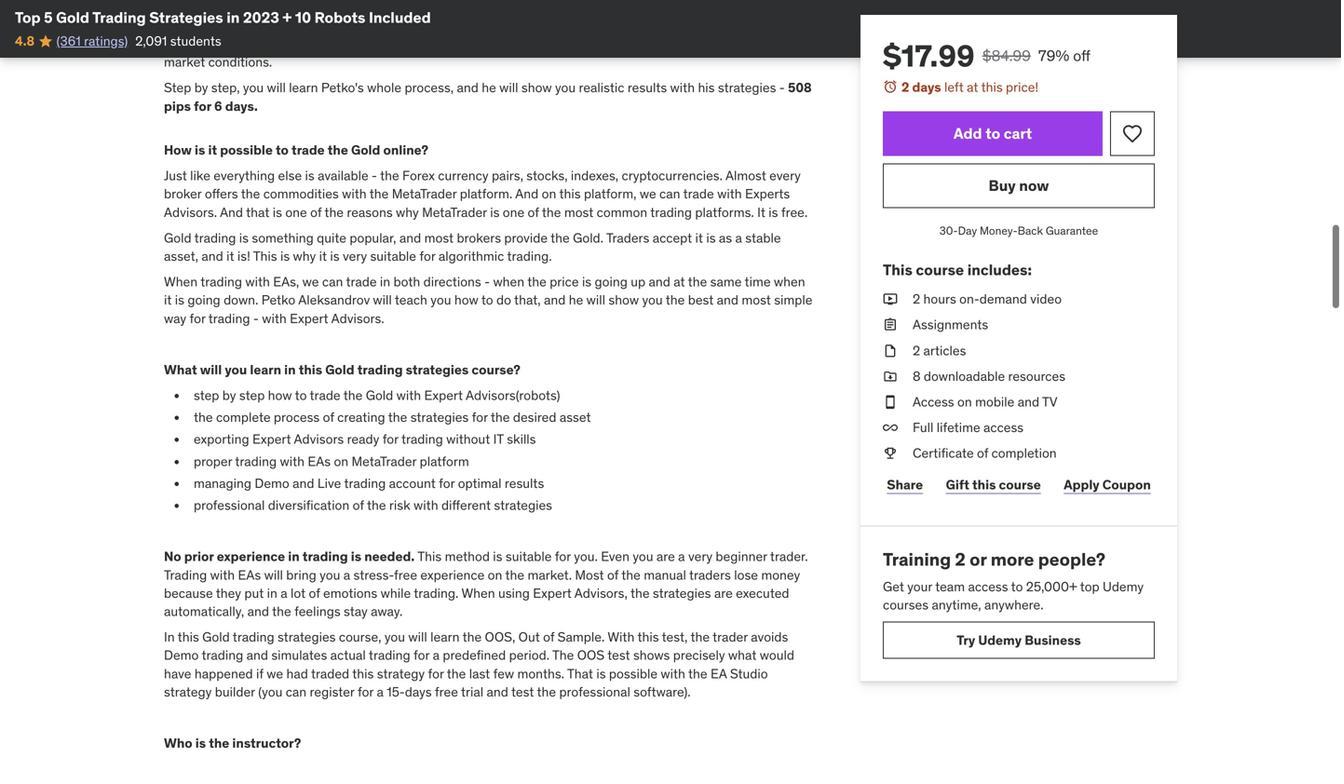 Task type: describe. For each thing, give the bounding box(es) containing it.
this left price! on the right
[[981, 79, 1003, 95]]

process
[[274, 409, 320, 426]]

and left tv
[[1018, 393, 1039, 410]]

2 horizontal spatial we
[[640, 186, 656, 202]]

down.
[[224, 292, 258, 308]]

courses
[[883, 597, 929, 613]]

gift
[[946, 476, 969, 493]]

0 horizontal spatial why
[[293, 248, 316, 264]]

- right available
[[372, 167, 377, 184]]

the inside in this gold trading strategies course, you will learn the oos, out of sample. with this test, the trader avoids demo trading and simulates actual trading for a predefined period. the oos test shows precisely what would have happened if we had traded this strategy for the last few months. that is possible with the ea studio strategy builder (you can register for a 15-days free trial and test the professional software).
[[552, 647, 574, 664]]

you left realistic
[[555, 79, 576, 96]]

the up that,
[[527, 273, 546, 290]]

happened
[[194, 665, 253, 682]]

time
[[745, 273, 771, 290]]

0 vertical spatial he
[[482, 79, 496, 96]]

because
[[164, 585, 213, 601]]

the up using
[[505, 566, 524, 583]]

access inside training 2 or more people? get your team access to 25,000+ top udemy courses anytime, anywhere.
[[968, 578, 1008, 595]]

strategies down optimal
[[494, 497, 552, 514]]

proper
[[194, 453, 232, 470]]

team
[[935, 578, 965, 595]]

and down better
[[442, 35, 463, 52]]

and inside what will you learn in this gold trading strategies course? step by step how to trade the gold with expert advisors(robots) the complete process of creating the strategies for the desired asset exporting expert advisors ready for trading without it skills proper trading with eas on metatrader platform managing demo and live trading account for optimal results professional diversification of the risk with different strategies
[[293, 475, 314, 492]]

1 horizontal spatial why
[[396, 204, 419, 221]]

ratings)
[[84, 32, 128, 49]]

2 when from the left
[[774, 273, 805, 290]]

conditions.
[[208, 54, 272, 70]]

off
[[1073, 46, 1090, 65]]

precisely
[[673, 647, 725, 664]]

you right even
[[633, 548, 653, 565]]

how inside 'how is it possible to trade the gold online? just like everything else is available - the forex currency pairs, stocks, indexes, cryptocurrencies. almost every broker offers the commodities with the metatrader platform. and on this platform, we can trade with experts advisors. and that is one of the reasons why metatrader is one of the most common trading platforms. it is free. gold trading is something quite popular, and most brokers provide the gold. traders accept it is as a stable asset, and it is! this is why it is very suitable for algorithmic trading. when trading with eas, we can trade in both directions - when the price is going up and at the same time when it is going down. petko aleksandrov will teach you how to do that, and he will show you the best and most simple way for trading - with expert advisors.'
[[454, 292, 478, 308]]

away.
[[371, 603, 403, 620]]

and right up
[[649, 273, 670, 290]]

with up platforms.
[[717, 186, 742, 202]]

for inside this method is suitable for you. even you are a very beginner trader. trading with eas will bring you a stress-free experience on the market. most of the manual traders lose money because they put in a lot of emotions while trading. when using expert advisors, the strategies are executed automatically, and the feelings stay away.
[[555, 548, 571, 565]]

current
[[773, 35, 816, 52]]

register
[[310, 683, 354, 700]]

lose
[[734, 566, 758, 583]]

2 for 2 hours on-demand video
[[913, 291, 920, 307]]

and down same
[[717, 292, 738, 308]]

risk inside what will you learn in this gold trading strategies course? step by step how to trade the gold with expert advisors(robots) the complete process of creating the strategies for the desired asset exporting expert advisors ready for trading without it skills proper trading with eas on metatrader platform managing demo and live trading account for optimal results professional diversification of the risk with different strategies
[[389, 497, 410, 514]]

+
[[283, 8, 292, 27]]

trade up platforms.
[[683, 186, 714, 202]]

petko
[[261, 292, 295, 308]]

that
[[567, 665, 593, 682]]

demo inside what will you learn in this gold trading strategies course? step by step how to trade the gold with expert advisors(robots) the complete process of creating the strategies for the desired asset exporting expert advisors ready for trading without it skills proper trading with eas on metatrader platform managing demo and live trading account for optimal results professional diversification of the risk with different strategies
[[255, 475, 289, 492]]

and inside this method is suitable for you. even you are a very beginner trader. trading with eas will bring you a stress-free experience on the market. most of the manual traders lose money because they put in a lot of emotions while trading. when using expert advisors, the strategies are executed automatically, and the feelings stay away.
[[247, 603, 269, 620]]

back
[[1018, 224, 1043, 238]]

test,
[[662, 629, 688, 645]]

beginner
[[716, 548, 767, 565]]

the left gold.
[[551, 229, 570, 246]]

2 inside training 2 or more people? get your team access to 25,000+ top udemy courses anytime, anywhere.
[[955, 548, 966, 571]]

in inside what will you learn in this gold trading strategies course? step by step how to trade the gold with expert advisors(robots) the complete process of creating the strategies for the desired asset exporting expert advisors ready for trading without it skills proper trading with eas on metatrader platform managing demo and live trading account for optimal results professional diversification of the risk with different strategies
[[284, 361, 296, 378]]

- down algorithmic on the top of the page
[[484, 273, 490, 290]]

accept
[[653, 229, 692, 246]]

0 vertical spatial days
[[912, 79, 941, 95]]

this method is suitable for you. even you are a very beginner trader. trading with eas will bring you a stress-free experience on the market. most of the manual traders lose money because they put in a lot of emotions while trading. when using expert advisors, the strategies are executed automatically, and the feelings stay away.
[[164, 548, 808, 620]]

the up predefined
[[462, 629, 482, 645]]

is up way
[[175, 292, 184, 308]]

the down diversification.
[[512, 35, 531, 52]]

to inside button
[[985, 124, 1000, 143]]

is right price
[[582, 273, 591, 290]]

top inside this way, a more stable profit is achieved and better risk diversification. the trader will teach you how to test 10 different gold trading strategies in one account and choose the top 5 gold eas that are profitable for the current market conditions.
[[533, 35, 554, 52]]

pairs,
[[492, 167, 523, 184]]

on inside what will you learn in this gold trading strategies course? step by step how to trade the gold with expert advisors(robots) the complete process of creating the strategies for the desired asset exporting expert advisors ready for trading without it skills proper trading with eas on metatrader platform managing demo and live trading account for optimal results professional diversification of the risk with different strategies
[[334, 453, 348, 470]]

the up quite
[[324, 204, 344, 221]]

1 when from the left
[[493, 273, 524, 290]]

most
[[575, 566, 604, 583]]

it up like
[[208, 142, 217, 158]]

and right asset,
[[201, 248, 223, 264]]

add to cart
[[953, 124, 1032, 143]]

money-
[[980, 224, 1018, 238]]

stable inside this way, a more stable profit is achieved and better risk diversification. the trader will teach you how to test 10 different gold trading strategies in one account and choose the top 5 gold eas that are profitable for the current market conditions.
[[263, 17, 298, 34]]

2 hours on-demand video
[[913, 291, 1062, 307]]

a inside 'how is it possible to trade the gold online? just like everything else is available - the forex currency pairs, stocks, indexes, cryptocurrencies. almost every broker offers the commodities with the metatrader platform. and on this platform, we can trade with experts advisors. and that is one of the reasons why metatrader is one of the most common trading platforms. it is free. gold trading is something quite popular, and most brokers provide the gold. traders accept it is as a stable asset, and it is! this is why it is very suitable for algorithmic trading. when trading with eas, we can trade in both directions - when the price is going up and at the same time when it is going down. petko aleksandrov will teach you how to do that, and he will show you the best and most simple way for trading - with expert advisors.'
[[735, 229, 742, 246]]

the down months. at bottom left
[[537, 683, 556, 700]]

learn inside in this gold trading strategies course, you will learn the oos, out of sample. with this test, the trader avoids demo trading and simulates actual trading for a predefined period. the oos test shows precisely what would have happened if we had traded this strategy for the last few months. that is possible with the ea studio strategy builder (you can register for a 15-days free trial and test the professional software).
[[430, 629, 460, 645]]

hours
[[923, 291, 956, 307]]

and right popular, at the left top
[[399, 229, 421, 246]]

79%
[[1038, 46, 1069, 65]]

1 vertical spatial advisors.
[[331, 310, 384, 327]]

eas inside this method is suitable for you. even you are a very beginner trader. trading with eas will bring you a stress-free experience on the market. most of the manual traders lose money because they put in a lot of emotions while trading. when using expert advisors, the strategies are executed automatically, and the feelings stay away.
[[238, 566, 261, 583]]

- left the 508
[[779, 79, 785, 96]]

1 vertical spatial strategy
[[164, 683, 212, 700]]

0 vertical spatial trading
[[92, 8, 146, 27]]

the up needed.
[[367, 497, 386, 514]]

2 for 2 days left at this price!
[[901, 79, 909, 95]]

even
[[601, 548, 629, 565]]

anywhere.
[[984, 597, 1044, 613]]

for inside 508 pips for 6 days.
[[194, 98, 211, 114]]

the down lot
[[272, 603, 291, 620]]

trade inside what will you learn in this gold trading strategies course? step by step how to trade the gold with expert advisors(robots) the complete process of creating the strategies for the desired asset exporting expert advisors ready for trading without it skills proper trading with eas on metatrader platform managing demo and live trading account for optimal results professional diversification of the risk with different strategies
[[310, 387, 340, 404]]

live
[[317, 475, 341, 492]]

and down few
[[487, 683, 508, 700]]

for inside this way, a more stable profit is achieved and better risk diversification. the trader will teach you how to test 10 different gold trading strategies in one account and choose the top 5 gold eas that are profitable for the current market conditions.
[[732, 35, 748, 52]]

alarm image
[[883, 79, 898, 94]]

you inside in this gold trading strategies course, you will learn the oos, out of sample. with this test, the trader avoids demo trading and simulates actual trading for a predefined period. the oos test shows precisely what would have happened if we had traded this strategy for the last few months. that is possible with the ea studio strategy builder (you can register for a 15-days free trial and test the professional software).
[[384, 629, 405, 645]]

asset,
[[164, 248, 198, 264]]

trade up the aleksandrov
[[346, 273, 377, 290]]

0 horizontal spatial top
[[15, 8, 41, 27]]

the up "reasons"
[[369, 186, 389, 202]]

robots
[[314, 8, 365, 27]]

this down 'actual'
[[352, 665, 374, 682]]

oos
[[577, 647, 605, 664]]

on inside 'how is it possible to trade the gold online? just like everything else is available - the forex currency pairs, stocks, indexes, cryptocurrencies. almost every broker offers the commodities with the metatrader platform. and on this platform, we can trade with experts advisors. and that is one of the reasons why metatrader is one of the most common trading platforms. it is free. gold trading is something quite popular, and most brokers provide the gold. traders accept it is as a stable asset, and it is! this is why it is very suitable for algorithmic trading. when trading with eas, we can trade in both directions - when the price is going up and at the same time when it is going down. petko aleksandrov will teach you how to do that, and he will show you the best and most simple way for trading - with expert advisors.'
[[542, 186, 556, 202]]

the left last
[[447, 665, 466, 682]]

while
[[381, 585, 411, 601]]

everything
[[213, 167, 275, 184]]

this for this way, a more stable profit is achieved and better risk diversification. the trader will teach you how to test 10 different gold trading strategies in one account and choose the top 5 gold eas that are profitable for the current market conditions.
[[164, 17, 188, 34]]

expert inside 'how is it possible to trade the gold online? just like everything else is available - the forex currency pairs, stocks, indexes, cryptocurrencies. almost every broker offers the commodities with the metatrader platform. and on this platform, we can trade with experts advisors. and that is one of the reasons why metatrader is one of the most common trading platforms. it is free. gold trading is something quite popular, and most brokers provide the gold. traders accept it is as a stable asset, and it is! this is why it is very suitable for algorithmic trading. when trading with eas, we can trade in both directions - when the price is going up and at the same time when it is going down. petko aleksandrov will teach you how to do that, and he will show you the best and most simple way for trading - with expert advisors.'
[[290, 310, 328, 327]]

xsmall image for full
[[883, 419, 898, 437]]

a up the emotions
[[343, 566, 350, 583]]

and up if
[[246, 647, 268, 664]]

it left is!
[[226, 248, 234, 264]]

diversification
[[268, 497, 349, 514]]

achieved
[[348, 17, 400, 34]]

(you
[[258, 683, 283, 700]]

and right process,
[[457, 79, 479, 96]]

petko's
[[321, 79, 364, 96]]

is inside this way, a more stable profit is achieved and better risk diversification. the trader will teach you how to test 10 different gold trading strategies in one account and choose the top 5 gold eas that are profitable for the current market conditions.
[[336, 17, 345, 34]]

1 horizontal spatial at
[[967, 79, 978, 95]]

this right in
[[178, 629, 199, 645]]

are inside this way, a more stable profit is achieved and better risk diversification. the trader will teach you how to test 10 different gold trading strategies in one account and choose the top 5 gold eas that are profitable for the current market conditions.
[[651, 35, 670, 52]]

do
[[496, 292, 511, 308]]

platform.
[[460, 186, 512, 202]]

in up 'bring'
[[288, 548, 300, 565]]

top 5 gold trading strategies in 2023 + 10 robots included
[[15, 8, 431, 27]]

trading up 'bring'
[[302, 548, 348, 565]]

the left forex on the top of the page
[[380, 167, 399, 184]]

is up is!
[[239, 229, 249, 246]]

strategies right his
[[718, 79, 776, 96]]

with down petko
[[262, 310, 287, 327]]

the down precisely
[[688, 665, 707, 682]]

eas inside what will you learn in this gold trading strategies course? step by step how to trade the gold with expert advisors(robots) the complete process of creating the strategies for the desired asset exporting expert advisors ready for trading without it skills proper trading with eas on metatrader platform managing demo and live trading account for optimal results professional diversification of the risk with different strategies
[[308, 453, 331, 470]]

1 horizontal spatial learn
[[289, 79, 318, 96]]

this for this method is suitable for you. even you are a very beginner trader. trading with eas will bring you a stress-free experience on the market. most of the manual traders lose money because they put in a lot of emotions while trading. when using expert advisors, the strategies are executed automatically, and the feelings stay away.
[[418, 548, 442, 565]]

1 horizontal spatial we
[[302, 273, 319, 290]]

2 articles
[[913, 342, 966, 359]]

period.
[[509, 647, 549, 664]]

of right lot
[[309, 585, 320, 601]]

advisors
[[294, 431, 344, 448]]

included
[[369, 8, 431, 27]]

try
[[957, 632, 975, 648]]

of right diversification
[[353, 497, 364, 514]]

1 step from the left
[[194, 387, 219, 404]]

trading up asset,
[[194, 229, 236, 246]]

you inside this way, a more stable profit is achieved and better risk diversification. the trader will teach you how to test 10 different gold trading strategies in one account and choose the top 5 gold eas that are profitable for the current market conditions.
[[699, 17, 720, 34]]

strategies
[[149, 8, 223, 27]]

to inside this way, a more stable profit is achieved and better risk diversification. the trader will teach you how to test 10 different gold trading strategies in one account and choose the top 5 gold eas that are profitable for the current market conditions.
[[750, 17, 762, 34]]

trading up accept
[[650, 204, 692, 221]]

the up precisely
[[690, 629, 710, 645]]

strategies left the 'course?'
[[406, 361, 469, 378]]

your
[[907, 578, 932, 595]]

is down quite
[[330, 248, 340, 264]]

trading inside this method is suitable for you. even you are a very beginner trader. trading with eas will bring you a stress-free experience on the market. most of the manual traders lose money because they put in a lot of emotions while trading. when using expert advisors, the strategies are executed automatically, and the feelings stay away.
[[164, 566, 207, 583]]

2 vertical spatial are
[[714, 585, 733, 601]]

price!
[[1006, 79, 1038, 95]]

possible inside 'how is it possible to trade the gold online? just like everything else is available - the forex currency pairs, stocks, indexes, cryptocurrencies. almost every broker offers the commodities with the metatrader platform. and on this platform, we can trade with experts advisors. and that is one of the reasons why metatrader is one of the most common trading platforms. it is free. gold trading is something quite popular, and most brokers provide the gold. traders accept it is as a stable asset, and it is! this is why it is very suitable for algorithmic trading. when trading with eas, we can trade in both directions - when the price is going up and at the same time when it is going down. petko aleksandrov will teach you how to do that, and he will show you the best and most simple way for trading - with expert advisors.'
[[220, 142, 273, 158]]

without
[[446, 431, 490, 448]]

he inside 'how is it possible to trade the gold online? just like everything else is available - the forex currency pairs, stocks, indexes, cryptocurrencies. almost every broker offers the commodities with the metatrader platform. and on this platform, we can trade with experts advisors. and that is one of the reasons why metatrader is one of the most common trading platforms. it is free. gold trading is something quite popular, and most brokers provide the gold. traders accept it is as a stable asset, and it is! this is why it is very suitable for algorithmic trading. when trading with eas, we can trade in both directions - when the price is going up and at the same time when it is going down. petko aleksandrov will teach you how to do that, and he will show you the best and most simple way for trading - with expert advisors.'
[[569, 292, 583, 308]]

the down everything
[[241, 186, 260, 202]]

how inside this way, a more stable profit is achieved and better risk diversification. the trader will teach you how to test 10 different gold trading strategies in one account and choose the top 5 gold eas that are profitable for the current market conditions.
[[723, 17, 747, 34]]

using
[[498, 585, 530, 601]]

no
[[164, 548, 181, 565]]

includes:
[[967, 260, 1032, 279]]

udemy inside training 2 or more people? get your team access to 25,000+ top udemy courses anytime, anywhere.
[[1103, 578, 1144, 595]]

buy
[[989, 176, 1016, 195]]

different inside this way, a more stable profit is achieved and better risk diversification. the trader will teach you how to test 10 different gold trading strategies in one account and choose the top 5 gold eas that are profitable for the current market conditions.
[[164, 35, 213, 52]]

money
[[761, 566, 800, 583]]

with down platform
[[414, 497, 438, 514]]

common
[[597, 204, 647, 221]]

that inside this way, a more stable profit is achieved and better risk diversification. the trader will teach you how to test 10 different gold trading strategies in one account and choose the top 5 gold eas that are profitable for the current market conditions.
[[625, 35, 648, 52]]

1 horizontal spatial results
[[628, 79, 667, 96]]

trial
[[461, 683, 483, 700]]

will inside this method is suitable for you. even you are a very beginner trader. trading with eas will bring you a stress-free experience on the market. most of the manual traders lose money because they put in a lot of emotions while trading. when using expert advisors, the strategies are executed automatically, and the feelings stay away.
[[264, 566, 283, 583]]

0 vertical spatial course
[[916, 260, 964, 279]]

0 horizontal spatial advisors.
[[164, 204, 217, 221]]

1 horizontal spatial course
[[999, 476, 1041, 493]]

on inside this method is suitable for you. even you are a very beginner trader. trading with eas will bring you a stress-free experience on the market. most of the manual traders lose money because they put in a lot of emotions while trading. when using expert advisors, the strategies are executed automatically, and the feelings stay away.
[[488, 566, 502, 583]]

trading inside this way, a more stable profit is achieved and better risk diversification. the trader will teach you how to test 10 different gold trading strategies in one account and choose the top 5 gold eas that are profitable for the current market conditions.
[[247, 35, 289, 52]]

strategies inside this method is suitable for you. even you are a very beginner trader. trading with eas will bring you a stress-free experience on the market. most of the manual traders lose money because they put in a lot of emotions while trading. when using expert advisors, the strategies are executed automatically, and the feelings stay away.
[[653, 585, 711, 601]]

for right ready
[[382, 431, 398, 448]]

0 vertical spatial strategy
[[377, 665, 425, 682]]

teach inside 'how is it possible to trade the gold online? just like everything else is available - the forex currency pairs, stocks, indexes, cryptocurrencies. almost every broker offers the commodities with the metatrader platform. and on this platform, we can trade with experts advisors. and that is one of the reasons why metatrader is one of the most common trading platforms. it is free. gold trading is something quite popular, and most brokers provide the gold. traders accept it is as a stable asset, and it is! this is why it is very suitable for algorithmic trading. when trading with eas, we can trade in both directions - when the price is going up and at the same time when it is going down. petko aleksandrov will teach you how to do that, and he will show you the best and most simple way for trading - with expert advisors.'
[[395, 292, 427, 308]]

bring
[[286, 566, 316, 583]]

is right 'how'
[[195, 142, 205, 158]]

0 vertical spatial by
[[194, 79, 208, 96]]

with inside this method is suitable for you. even you are a very beginner trader. trading with eas will bring you a stress-free experience on the market. most of the manual traders lose money because they put in a lot of emotions while trading. when using expert advisors, the strategies are executed automatically, and the feelings stay away.
[[210, 566, 235, 583]]

1 vertical spatial can
[[322, 273, 343, 290]]

with down available
[[342, 186, 367, 202]]

students
[[170, 32, 221, 49]]

and left better
[[404, 17, 425, 34]]

the up provide at the left of the page
[[542, 204, 561, 221]]

1 horizontal spatial going
[[595, 273, 628, 290]]

1 horizontal spatial most
[[564, 204, 593, 221]]

on down downloadable
[[957, 393, 972, 410]]

of down full lifetime access at the bottom right of the page
[[977, 445, 988, 462]]

is left as on the right top of the page
[[706, 229, 716, 246]]

studio
[[730, 665, 768, 682]]

avoids
[[751, 629, 788, 645]]

at inside 'how is it possible to trade the gold online? just like everything else is available - the forex currency pairs, stocks, indexes, cryptocurrencies. almost every broker offers the commodities with the metatrader platform. and on this platform, we can trade with experts advisors. and that is one of the reasons why metatrader is one of the most common trading platforms. it is free. gold trading is something quite popular, and most brokers provide the gold. traders accept it is as a stable asset, and it is! this is why it is very suitable for algorithmic trading. when trading with eas, we can trade in both directions - when the price is going up and at the same time when it is going down. petko aleksandrov will teach you how to do that, and he will show you the best and most simple way for trading - with expert advisors.'
[[674, 273, 685, 290]]

xsmall image for access on mobile and tv
[[883, 393, 898, 411]]

articles
[[923, 342, 966, 359]]

possible inside in this gold trading strategies course, you will learn the oos, out of sample. with this test, the trader avoids demo trading and simulates actual trading for a predefined period. the oos test shows precisely what would have happened if we had traded this strategy for the last few months. that is possible with the ea studio strategy builder (you can register for a 15-days free trial and test the professional software).
[[609, 665, 658, 682]]

$17.99 $84.99 79% off
[[883, 37, 1090, 75]]

platform
[[420, 453, 469, 470]]

in
[[164, 629, 175, 645]]

the left current
[[751, 35, 770, 52]]

(361 ratings)
[[56, 32, 128, 49]]

is right else
[[305, 167, 314, 184]]

for down predefined
[[428, 665, 444, 682]]

of inside in this gold trading strategies course, you will learn the oos, out of sample. with this test, the trader avoids demo trading and simulates actual trading for a predefined period. the oos test shows precisely what would have happened if we had traded this strategy for the last few months. that is possible with the ea studio strategy builder (you can register for a 15-days free trial and test the professional software).
[[543, 629, 554, 645]]

you down up
[[642, 292, 663, 308]]

expert down process
[[252, 431, 291, 448]]

choose
[[466, 35, 509, 52]]

2 horizontal spatial can
[[659, 186, 680, 202]]

commodities
[[263, 186, 339, 202]]

a up manual
[[678, 548, 685, 565]]

apply coupon button
[[1060, 466, 1155, 504]]

trading up if
[[233, 629, 274, 645]]

pips
[[164, 98, 191, 114]]

it left as on the right top of the page
[[695, 229, 703, 246]]

a inside this way, a more stable profit is achieved and better risk diversification. the trader will teach you how to test 10 different gold trading strategies in one account and choose the top 5 gold eas that are profitable for the current market conditions.
[[219, 17, 226, 34]]

gold inside in this gold trading strategies course, you will learn the oos, out of sample. with this test, the trader avoids demo trading and simulates actual trading for a predefined period. the oos test shows precisely what would have happened if we had traded this strategy for the last few months. that is possible with the ea studio strategy builder (you can register for a 15-days free trial and test the professional software).
[[202, 629, 230, 645]]

share button
[[883, 466, 927, 504]]

free inside this method is suitable for you. even you are a very beginner trader. trading with eas will bring you a stress-free experience on the market. most of the manual traders lose money because they put in a lot of emotions while trading. when using expert advisors, the strategies are executed automatically, and the feelings stay away.
[[394, 566, 417, 583]]

else
[[278, 167, 302, 184]]

emotions
[[323, 585, 377, 601]]

of down even
[[607, 566, 618, 583]]

xsmall image for certificate of completion
[[883, 444, 898, 463]]

certificate
[[913, 445, 974, 462]]

every
[[769, 167, 801, 184]]

show inside 'how is it possible to trade the gold online? just like everything else is available - the forex currency pairs, stocks, indexes, cryptocurrencies. almost every broker offers the commodities with the metatrader platform. and on this platform, we can trade with experts advisors. and that is one of the reasons why metatrader is one of the most common trading platforms. it is free. gold trading is something quite popular, and most brokers provide the gold. traders accept it is as a stable asset, and it is! this is why it is very suitable for algorithmic trading. when trading with eas, we can trade in both directions - when the price is going up and at the same time when it is going down. petko aleksandrov will teach you how to do that, and he will show you the best and most simple way for trading - with expert advisors.'
[[608, 292, 639, 308]]

0 horizontal spatial most
[[424, 229, 454, 246]]

add
[[953, 124, 982, 143]]

0 horizontal spatial going
[[188, 292, 220, 308]]

0 vertical spatial 5
[[44, 8, 53, 27]]

1 vertical spatial and
[[220, 204, 243, 221]]

to inside training 2 or more people? get your team access to 25,000+ top udemy courses anytime, anywhere.
[[1011, 578, 1023, 595]]

is down something
[[280, 248, 290, 264]]

anytime,
[[932, 597, 981, 613]]

is up stress-
[[351, 548, 361, 565]]

the up best
[[688, 273, 707, 290]]

for left predefined
[[414, 647, 429, 664]]

1 horizontal spatial test
[[607, 647, 630, 664]]

that,
[[514, 292, 541, 308]]

is down "platform."
[[490, 204, 500, 221]]

coupon
[[1102, 476, 1151, 493]]

gift this course link
[[942, 466, 1045, 504]]

of up advisors
[[323, 409, 334, 426]]

is up something
[[273, 204, 282, 221]]

learn inside what will you learn in this gold trading strategies course? step by step how to trade the gold with expert advisors(robots) the complete process of creating the strategies for the desired asset exporting expert advisors ready for trading without it skills proper trading with eas on metatrader platform managing demo and live trading account for optimal results professional diversification of the risk with different strategies
[[250, 361, 281, 378]]

popular,
[[350, 229, 396, 246]]

the up the creating
[[343, 387, 363, 404]]

is right who
[[195, 735, 206, 752]]

will inside what will you learn in this gold trading strategies course? step by step how to trade the gold with expert advisors(robots) the complete process of creating the strategies for the desired asset exporting expert advisors ready for trading without it skills proper trading with eas on metatrader platform managing demo and live trading account for optimal results professional diversification of the risk with different strategies
[[200, 361, 222, 378]]

suitable inside this method is suitable for you. even you are a very beginner trader. trading with eas will bring you a stress-free experience on the market. most of the manual traders lose money because they put in a lot of emotions while trading. when using expert advisors, the strategies are executed automatically, and the feelings stay away.
[[506, 548, 552, 565]]

professional inside in this gold trading strategies course, you will learn the oos, out of sample. with this test, the trader avoids demo trading and simulates actual trading for a predefined period. the oos test shows precisely what would have happened if we had traded this strategy for the last few months. that is possible with the ea studio strategy builder (you can register for a 15-days free trial and test the professional software).
[[559, 683, 630, 700]]

way
[[164, 310, 186, 327]]



Task type: locate. For each thing, give the bounding box(es) containing it.
no prior experience in trading is needed.
[[164, 548, 418, 565]]

expert inside this method is suitable for you. even you are a very beginner trader. trading with eas will bring you a stress-free experience on the market. most of the manual traders lose money because they put in a lot of emotions while trading. when using expert advisors, the strategies are executed automatically, and the feelings stay away.
[[533, 585, 572, 601]]

executed
[[736, 585, 789, 601]]

platforms.
[[695, 204, 754, 221]]

4 xsmall image from the top
[[883, 444, 898, 463]]

you up the emotions
[[320, 566, 340, 583]]

0 vertical spatial can
[[659, 186, 680, 202]]

eas down advisors
[[308, 453, 331, 470]]

15-
[[387, 683, 405, 700]]

will inside this way, a more stable profit is achieved and better risk diversification. the trader will teach you how to test 10 different gold trading strategies in one account and choose the top 5 gold eas that are profitable for the current market conditions.
[[642, 17, 660, 34]]

0 vertical spatial learn
[[289, 79, 318, 96]]

days left the 'trial'
[[405, 683, 432, 700]]

1 vertical spatial possible
[[609, 665, 658, 682]]

wishlist image
[[1121, 123, 1144, 145]]

xsmall image for 2 hours on-demand video
[[883, 290, 898, 308]]

0 horizontal spatial step
[[194, 387, 219, 404]]

trading up 'happened'
[[202, 647, 243, 664]]

very inside 'how is it possible to trade the gold online? just like everything else is available - the forex currency pairs, stocks, indexes, cryptocurrencies. almost every broker offers the commodities with the metatrader platform. and on this platform, we can trade with experts advisors. and that is one of the reasons why metatrader is one of the most common trading platforms. it is free. gold trading is something quite popular, and most brokers provide the gold. traders accept it is as a stable asset, and it is! this is why it is very suitable for algorithmic trading. when trading with eas, we can trade in both directions - when the price is going up and at the same time when it is going down. petko aleksandrov will teach you how to do that, and he will show you the best and most simple way for trading - with expert advisors.'
[[343, 248, 367, 264]]

2 vertical spatial most
[[742, 292, 771, 308]]

0 horizontal spatial free
[[394, 566, 417, 583]]

25,000+
[[1026, 578, 1077, 595]]

trader inside this way, a more stable profit is achieved and better risk diversification. the trader will teach you how to test 10 different gold trading strategies in one account and choose the top 5 gold eas that are profitable for the current market conditions.
[[603, 17, 638, 34]]

10 right +
[[295, 8, 311, 27]]

results inside what will you learn in this gold trading strategies course? step by step how to trade the gold with expert advisors(robots) the complete process of creating the strategies for the desired asset exporting expert advisors ready for trading without it skills proper trading with eas on metatrader platform managing demo and live trading account for optimal results professional diversification of the risk with different strategies
[[505, 475, 544, 492]]

0 horizontal spatial suitable
[[370, 248, 416, 264]]

one
[[367, 35, 389, 52], [285, 204, 307, 221], [503, 204, 524, 221]]

0 horizontal spatial when
[[493, 273, 524, 290]]

when inside this method is suitable for you. even you are a very beginner trader. trading with eas will bring you a stress-free experience on the market. most of the manual traders lose money because they put in a lot of emotions while trading. when using expert advisors, the strategies are executed automatically, and the feelings stay away.
[[461, 585, 495, 601]]

needed.
[[364, 548, 415, 565]]

simple
[[774, 292, 812, 308]]

10 inside this way, a more stable profit is achieved and better risk diversification. the trader will teach you how to test 10 different gold trading strategies in one account and choose the top 5 gold eas that are profitable for the current market conditions.
[[791, 17, 804, 34]]

trading down down.
[[208, 310, 250, 327]]

a right way, at the left of the page
[[219, 17, 226, 34]]

1 horizontal spatial 10
[[791, 17, 804, 34]]

1 vertical spatial he
[[569, 292, 583, 308]]

10 up current
[[791, 17, 804, 34]]

learn
[[289, 79, 318, 96], [250, 361, 281, 378], [430, 629, 460, 645]]

mobile
[[975, 393, 1014, 410]]

0 vertical spatial trading.
[[507, 248, 552, 264]]

algorithmic
[[439, 248, 504, 264]]

complete
[[216, 409, 271, 426]]

0 vertical spatial account
[[392, 35, 438, 52]]

1 horizontal spatial trading
[[164, 566, 207, 583]]

xsmall image left assignments
[[883, 316, 898, 334]]

xsmall image
[[883, 342, 898, 360], [883, 367, 898, 386], [883, 419, 898, 437]]

with up software).
[[661, 665, 685, 682]]

1 horizontal spatial udemy
[[1103, 578, 1144, 595]]

with
[[670, 79, 695, 96], [342, 186, 367, 202], [717, 186, 742, 202], [245, 273, 270, 290], [262, 310, 287, 327], [396, 387, 421, 404], [280, 453, 305, 470], [414, 497, 438, 514], [210, 566, 235, 583], [661, 665, 685, 682]]

that left profitable
[[625, 35, 648, 52]]

step by step, you will learn petko's whole process, and he will show you realistic results with his strategies -
[[164, 79, 788, 96]]

in inside this method is suitable for you. even you are a very beginner trader. trading with eas will bring you a stress-free experience on the market. most of the manual traders lose money because they put in a lot of emotions while trading. when using expert advisors, the strategies are executed automatically, and the feelings stay away.
[[267, 585, 277, 601]]

account inside what will you learn in this gold trading strategies course? step by step how to trade the gold with expert advisors(robots) the complete process of creating the strategies for the desired asset exporting expert advisors ready for trading without it skills proper trading with eas on metatrader platform managing demo and live trading account for optimal results professional diversification of the risk with different strategies
[[389, 475, 436, 492]]

508 pips for 6 days.
[[164, 79, 812, 114]]

trading up platform
[[401, 431, 443, 448]]

prior
[[184, 548, 214, 565]]

0 vertical spatial free
[[394, 566, 417, 583]]

the down manual
[[630, 585, 650, 601]]

by
[[194, 79, 208, 96], [222, 387, 236, 404]]

1 vertical spatial the
[[552, 647, 574, 664]]

try udemy business
[[957, 632, 1081, 648]]

access down mobile
[[983, 419, 1024, 436]]

this inside what will you learn in this gold trading strategies course? step by step how to trade the gold with expert advisors(robots) the complete process of creating the strategies for the desired asset exporting expert advisors ready for trading without it skills proper trading with eas on metatrader platform managing demo and live trading account for optimal results professional diversification of the risk with different strategies
[[299, 361, 322, 378]]

course,
[[339, 629, 381, 645]]

0 vertical spatial suitable
[[370, 248, 416, 264]]

1 vertical spatial xsmall image
[[883, 367, 898, 386]]

1 xsmall image from the top
[[883, 290, 898, 308]]

1 vertical spatial how
[[454, 292, 478, 308]]

1 vertical spatial different
[[441, 497, 491, 514]]

1 vertical spatial trading.
[[414, 585, 459, 601]]

you up days.
[[243, 79, 264, 96]]

1 horizontal spatial trading.
[[507, 248, 552, 264]]

course up "hours"
[[916, 260, 964, 279]]

1 horizontal spatial days
[[912, 79, 941, 95]]

0 horizontal spatial teach
[[395, 292, 427, 308]]

on down stocks,
[[542, 186, 556, 202]]

what will you learn in this gold trading strategies course? step by step how to trade the gold with expert advisors(robots) the complete process of creating the strategies for the desired asset exporting expert advisors ready for trading without it skills proper trading with eas on metatrader platform managing demo and live trading account for optimal results professional diversification of the risk with different strategies
[[164, 361, 591, 514]]

learn left petko's
[[289, 79, 318, 96]]

most up algorithmic on the top of the page
[[424, 229, 454, 246]]

days.
[[225, 98, 258, 114]]

1 vertical spatial experience
[[420, 566, 485, 583]]

0 vertical spatial risk
[[467, 17, 488, 34]]

advisors(robots)
[[466, 387, 560, 404]]

0 horizontal spatial professional
[[194, 497, 265, 514]]

in left the 2023
[[227, 8, 240, 27]]

course?
[[472, 361, 520, 378]]

have
[[164, 665, 191, 682]]

this inside this way, a more stable profit is achieved and better risk diversification. the trader will teach you how to test 10 different gold trading strategies in one account and choose the top 5 gold eas that are profitable for the current market conditions.
[[164, 17, 188, 34]]

eas inside this way, a more stable profit is achieved and better risk diversification. the trader will teach you how to test 10 different gold trading strategies in one account and choose the top 5 gold eas that are profitable for the current market conditions.
[[599, 35, 622, 52]]

0 vertical spatial show
[[521, 79, 552, 96]]

by inside what will you learn in this gold trading strategies course? step by step how to trade the gold with expert advisors(robots) the complete process of creating the strategies for the desired asset exporting expert advisors ready for trading without it skills proper trading with eas on metatrader platform managing demo and live trading account for optimal results professional diversification of the risk with different strategies
[[222, 387, 236, 404]]

0 horizontal spatial test
[[511, 683, 534, 700]]

currency
[[438, 167, 489, 184]]

0 horizontal spatial possible
[[220, 142, 273, 158]]

more inside training 2 or more people? get your team access to 25,000+ top udemy courses anytime, anywhere.
[[991, 548, 1034, 571]]

1 vertical spatial professional
[[559, 683, 630, 700]]

1 vertical spatial why
[[293, 248, 316, 264]]

the
[[512, 35, 531, 52], [751, 35, 770, 52], [328, 142, 348, 158], [380, 167, 399, 184], [241, 186, 260, 202], [369, 186, 389, 202], [324, 204, 344, 221], [542, 204, 561, 221], [551, 229, 570, 246], [527, 273, 546, 290], [688, 273, 707, 290], [666, 292, 685, 308], [343, 387, 363, 404], [194, 409, 213, 426], [388, 409, 407, 426], [491, 409, 510, 426], [367, 497, 386, 514], [505, 566, 524, 583], [621, 566, 641, 583], [630, 585, 650, 601], [272, 603, 291, 620], [462, 629, 482, 645], [690, 629, 710, 645], [447, 665, 466, 682], [688, 665, 707, 682], [537, 683, 556, 700], [209, 735, 229, 752]]

0 horizontal spatial udemy
[[978, 632, 1022, 648]]

trading up down.
[[200, 273, 242, 290]]

teach inside this way, a more stable profit is achieved and better risk diversification. the trader will teach you how to test 10 different gold trading strategies in one account and choose the top 5 gold eas that are profitable for the current market conditions.
[[663, 17, 696, 34]]

stable
[[263, 17, 298, 34], [745, 229, 781, 246]]

test inside this way, a more stable profit is achieved and better risk diversification. the trader will teach you how to test 10 different gold trading strategies in one account and choose the top 5 gold eas that are profitable for the current market conditions.
[[765, 17, 787, 34]]

2 xsmall image from the top
[[883, 367, 898, 386]]

by up complete
[[222, 387, 236, 404]]

going left up
[[595, 273, 628, 290]]

1 horizontal spatial one
[[367, 35, 389, 52]]

1 horizontal spatial more
[[991, 548, 1034, 571]]

1 vertical spatial learn
[[250, 361, 281, 378]]

this down stocks,
[[559, 186, 581, 202]]

more for stable
[[229, 17, 259, 34]]

suitable inside 'how is it possible to trade the gold online? just like everything else is available - the forex currency pairs, stocks, indexes, cryptocurrencies. almost every broker offers the commodities with the metatrader platform. and on this platform, we can trade with experts advisors. and that is one of the reasons why metatrader is one of the most common trading platforms. it is free. gold trading is something quite popular, and most brokers provide the gold. traders accept it is as a stable asset, and it is! this is why it is very suitable for algorithmic trading. when trading with eas, we can trade in both directions - when the price is going up and at the same time when it is going down. petko aleksandrov will teach you how to do that, and he will show you the best and most simple way for trading - with expert advisors.'
[[370, 248, 416, 264]]

account inside this way, a more stable profit is achieved and better risk diversification. the trader will teach you how to test 10 different gold trading strategies in one account and choose the top 5 gold eas that are profitable for the current market conditions.
[[392, 35, 438, 52]]

very inside this method is suitable for you. even you are a very beginner trader. trading with eas will bring you a stress-free experience on the market. most of the manual traders lose money because they put in a lot of emotions while trading. when using expert advisors, the strategies are executed automatically, and the feelings stay away.
[[688, 548, 712, 565]]

0 horizontal spatial course
[[916, 260, 964, 279]]

1 vertical spatial suitable
[[506, 548, 552, 565]]

5 inside this way, a more stable profit is achieved and better risk diversification. the trader will teach you how to test 10 different gold trading strategies in one account and choose the top 5 gold eas that are profitable for the current market conditions.
[[558, 35, 565, 52]]

demo inside in this gold trading strategies course, you will learn the oos, out of sample. with this test, the trader avoids demo trading and simulates actual trading for a predefined period. the oos test shows precisely what would have happened if we had traded this strategy for the last few months. that is possible with the ea studio strategy builder (you can register for a 15-days free trial and test the professional software).
[[164, 647, 199, 664]]

traders
[[606, 229, 649, 246]]

is inside in this gold trading strategies course, you will learn the oos, out of sample. with this test, the trader avoids demo trading and simulates actual trading for a predefined period. the oos test shows precisely what would have happened if we had traded this strategy for the last few months. that is possible with the ea studio strategy builder (you can register for a 15-days free trial and test the professional software).
[[596, 665, 606, 682]]

stable left profit
[[263, 17, 298, 34]]

- down down.
[[253, 310, 259, 327]]

experts
[[745, 186, 790, 202]]

(361
[[56, 32, 81, 49]]

0 vertical spatial and
[[515, 186, 539, 202]]

xsmall image for 2
[[883, 342, 898, 360]]

1 vertical spatial metatrader
[[422, 204, 487, 221]]

when inside 'how is it possible to trade the gold online? just like everything else is available - the forex currency pairs, stocks, indexes, cryptocurrencies. almost every broker offers the commodities with the metatrader platform. and on this platform, we can trade with experts advisors. and that is one of the reasons why metatrader is one of the most common trading platforms. it is free. gold trading is something quite popular, and most brokers provide the gold. traders accept it is as a stable asset, and it is! this is why it is very suitable for algorithmic trading. when trading with eas, we can trade in both directions - when the price is going up and at the same time when it is going down. petko aleksandrov will teach you how to do that, and he will show you the best and most simple way for trading - with expert advisors.'
[[164, 273, 198, 290]]

free inside in this gold trading strategies course, you will learn the oos, out of sample. with this test, the trader avoids demo trading and simulates actual trading for a predefined period. the oos test shows precisely what would have happened if we had traded this strategy for the last few months. that is possible with the ea studio strategy builder (you can register for a 15-days free trial and test the professional software).
[[435, 683, 458, 700]]

0 horizontal spatial can
[[286, 683, 307, 700]]

exporting
[[194, 431, 249, 448]]

1 horizontal spatial risk
[[467, 17, 488, 34]]

0 horizontal spatial days
[[405, 683, 432, 700]]

trading. inside 'how is it possible to trade the gold online? just like everything else is available - the forex currency pairs, stocks, indexes, cryptocurrencies. almost every broker offers the commodities with the metatrader platform. and on this platform, we can trade with experts advisors. and that is one of the reasons why metatrader is one of the most common trading platforms. it is free. gold trading is something quite popular, and most brokers provide the gold. traders accept it is as a stable asset, and it is! this is why it is very suitable for algorithmic trading. when trading with eas, we can trade in both directions - when the price is going up and at the same time when it is going down. petko aleksandrov will teach you how to do that, and he will show you the best and most simple way for trading - with expert advisors.'
[[507, 248, 552, 264]]

0 horizontal spatial one
[[285, 204, 307, 221]]

1 vertical spatial results
[[505, 475, 544, 492]]

that inside 'how is it possible to trade the gold online? just like everything else is available - the forex currency pairs, stocks, indexes, cryptocurrencies. almost every broker offers the commodities with the metatrader platform. and on this platform, we can trade with experts advisors. and that is one of the reasons why metatrader is one of the most common trading platforms. it is free. gold trading is something quite popular, and most brokers provide the gold. traders accept it is as a stable asset, and it is! this is why it is very suitable for algorithmic trading. when trading with eas, we can trade in both directions - when the price is going up and at the same time when it is going down. petko aleksandrov will teach you how to do that, and he will show you the best and most simple way for trading - with expert advisors.'
[[246, 204, 269, 221]]

0 vertical spatial metatrader
[[392, 186, 457, 202]]

1 horizontal spatial by
[[222, 387, 236, 404]]

0 horizontal spatial at
[[674, 273, 685, 290]]

would
[[760, 647, 794, 664]]

-
[[779, 79, 785, 96], [372, 167, 377, 184], [484, 273, 490, 290], [253, 310, 259, 327]]

0 horizontal spatial 10
[[295, 8, 311, 27]]

course down completion
[[999, 476, 1041, 493]]

1 vertical spatial udemy
[[978, 632, 1022, 648]]

is inside this method is suitable for you. even you are a very beginner trader. trading with eas will bring you a stress-free experience on the market. most of the manual traders lose money because they put in a lot of emotions while trading. when using expert advisors, the strategies are executed automatically, and the feelings stay away.
[[493, 548, 502, 565]]

and down price
[[544, 292, 566, 308]]

access down the or
[[968, 578, 1008, 595]]

market
[[164, 54, 205, 70]]

trading
[[247, 35, 289, 52], [650, 204, 692, 221], [194, 229, 236, 246], [200, 273, 242, 290], [208, 310, 250, 327], [357, 361, 403, 378], [401, 431, 443, 448], [235, 453, 277, 470], [344, 475, 386, 492], [302, 548, 348, 565], [233, 629, 274, 645], [202, 647, 243, 664], [369, 647, 410, 664]]

of down commodities
[[310, 204, 322, 221]]

the up available
[[328, 142, 348, 158]]

0 horizontal spatial how
[[268, 387, 292, 404]]

this inside 'how is it possible to trade the gold online? just like everything else is available - the forex currency pairs, stocks, indexes, cryptocurrencies. almost every broker offers the commodities with the metatrader platform. and on this platform, we can trade with experts advisors. and that is one of the reasons why metatrader is one of the most common trading platforms. it is free. gold trading is something quite popular, and most brokers provide the gold. traders accept it is as a stable asset, and it is! this is why it is very suitable for algorithmic trading. when trading with eas, we can trade in both directions - when the price is going up and at the same time when it is going down. petko aleksandrov will teach you how to do that, and he will show you the best and most simple way for trading - with expert advisors.'
[[559, 186, 581, 202]]

expert up without
[[424, 387, 463, 404]]

for left 15-
[[358, 683, 374, 700]]

how inside what will you learn in this gold trading strategies course? step by step how to trade the gold with expert advisors(robots) the complete process of creating the strategies for the desired asset exporting expert advisors ready for trading without it skills proper trading with eas on metatrader platform managing demo and live trading account for optimal results professional diversification of the risk with different strategies
[[268, 387, 292, 404]]

metatrader down ready
[[352, 453, 416, 470]]

professional inside what will you learn in this gold trading strategies course? step by step how to trade the gold with expert advisors(robots) the complete process of creating the strategies for the desired asset exporting expert advisors ready for trading without it skills proper trading with eas on metatrader platform managing demo and live trading account for optimal results professional diversification of the risk with different strategies
[[194, 497, 265, 514]]

asset
[[560, 409, 591, 426]]

2 horizontal spatial one
[[503, 204, 524, 221]]

this inside this method is suitable for you. even you are a very beginner trader. trading with eas will bring you a stress-free experience on the market. most of the manual traders lose money because they put in a lot of emotions while trading. when using expert advisors, the strategies are executed automatically, and the feelings stay away.
[[418, 548, 442, 565]]

with up platform
[[396, 387, 421, 404]]

oos,
[[485, 629, 515, 645]]

1 vertical spatial at
[[674, 273, 685, 290]]

1 horizontal spatial top
[[533, 35, 554, 52]]

automatically,
[[164, 603, 244, 620]]

xsmall image left 2 articles
[[883, 342, 898, 360]]

strategies inside in this gold trading strategies course, you will learn the oos, out of sample. with this test, the trader avoids demo trading and simulates actual trading for a predefined period. the oos test shows precisely what would have happened if we had traded this strategy for the last few months. that is possible with the ea studio strategy builder (you can register for a 15-days free trial and test the professional software).
[[277, 629, 336, 645]]

risk up 'choose'
[[467, 17, 488, 34]]

provide
[[504, 229, 548, 246]]

strategies inside this way, a more stable profit is achieved and better risk diversification. the trader will teach you how to test 10 different gold trading strategies in one account and choose the top 5 gold eas that are profitable for the current market conditions.
[[292, 35, 350, 52]]

trading down 'course,'
[[369, 647, 410, 664]]

0 vertical spatial different
[[164, 35, 213, 52]]

the down even
[[621, 566, 641, 583]]

and down put
[[247, 603, 269, 620]]

his
[[698, 79, 715, 96]]

instructor?
[[232, 735, 301, 752]]

profitable
[[673, 35, 729, 52]]

6
[[214, 98, 222, 114]]

if
[[256, 665, 263, 682]]

1 vertical spatial by
[[222, 387, 236, 404]]

0 vertical spatial stable
[[263, 17, 298, 34]]

with down advisors
[[280, 453, 305, 470]]

$17.99
[[883, 37, 975, 75]]

stable inside 'how is it possible to trade the gold online? just like everything else is available - the forex currency pairs, stocks, indexes, cryptocurrencies. almost every broker offers the commodities with the metatrader platform. and on this platform, we can trade with experts advisors. and that is one of the reasons why metatrader is one of the most common trading platforms. it is free. gold trading is something quite popular, and most brokers provide the gold. traders accept it is as a stable asset, and it is! this is why it is very suitable for algorithmic trading. when trading with eas, we can trade in both directions - when the price is going up and at the same time when it is going down. petko aleksandrov will teach you how to do that, and he will show you the best and most simple way for trading - with expert advisors.'
[[745, 229, 781, 246]]

test up current
[[765, 17, 787, 34]]

trade up else
[[292, 142, 325, 158]]

more for people?
[[991, 548, 1034, 571]]

3 xsmall image from the top
[[883, 393, 898, 411]]

whole
[[367, 79, 401, 96]]

1 horizontal spatial when
[[461, 585, 495, 601]]

access
[[913, 393, 954, 410]]

1 vertical spatial demo
[[164, 647, 199, 664]]

2 xsmall image from the top
[[883, 316, 898, 334]]

it down quite
[[319, 248, 327, 264]]

xsmall image left full
[[883, 419, 898, 437]]

more
[[229, 17, 259, 34], [991, 548, 1034, 571]]

1 horizontal spatial strategy
[[377, 665, 425, 682]]

trading. inside this method is suitable for you. even you are a very beginner trader. trading with eas will bring you a stress-free experience on the market. most of the manual traders lose money because they put in a lot of emotions while trading. when using expert advisors, the strategies are executed automatically, and the feelings stay away.
[[414, 585, 459, 601]]

8 downloadable resources
[[913, 368, 1065, 384]]

suitable down popular, at the left top
[[370, 248, 416, 264]]

1 horizontal spatial show
[[608, 292, 639, 308]]

0 vertical spatial demo
[[255, 475, 289, 492]]

different inside what will you learn in this gold trading strategies course? step by step how to trade the gold with expert advisors(robots) the complete process of creating the strategies for the desired asset exporting expert advisors ready for trading without it skills proper trading with eas on metatrader platform managing demo and live trading account for optimal results professional diversification of the risk with different strategies
[[441, 497, 491, 514]]

trader.
[[770, 548, 808, 565]]

when
[[493, 273, 524, 290], [774, 273, 805, 290]]

3 xsmall image from the top
[[883, 419, 898, 437]]

0 horizontal spatial risk
[[389, 497, 410, 514]]

metatrader up brokers
[[422, 204, 487, 221]]

4.8
[[15, 32, 35, 49]]

by right step
[[194, 79, 208, 96]]

0 vertical spatial top
[[15, 8, 41, 27]]

to inside what will you learn in this gold trading strategies course? step by step how to trade the gold with expert advisors(robots) the complete process of creating the strategies for the desired asset exporting expert advisors ready for trading without it skills proper trading with eas on metatrader platform managing demo and live trading account for optimal results professional diversification of the risk with different strategies
[[295, 387, 307, 404]]

it
[[757, 204, 765, 221]]

you inside what will you learn in this gold trading strategies course? step by step how to trade the gold with expert advisors(robots) the complete process of creating the strategies for the desired asset exporting expert advisors ready for trading without it skills proper trading with eas on metatrader platform managing demo and live trading account for optimal results professional diversification of the risk with different strategies
[[225, 361, 247, 378]]

1 horizontal spatial and
[[515, 186, 539, 202]]

1 horizontal spatial when
[[774, 273, 805, 290]]

1 vertical spatial trader
[[713, 629, 748, 645]]

show down up
[[608, 292, 639, 308]]

2 vertical spatial eas
[[238, 566, 261, 583]]

results down skills
[[505, 475, 544, 492]]

0 vertical spatial access
[[983, 419, 1024, 436]]

and
[[515, 186, 539, 202], [220, 204, 243, 221]]

a left 15-
[[377, 683, 384, 700]]

to
[[750, 17, 762, 34], [985, 124, 1000, 143], [276, 142, 289, 158], [481, 292, 493, 308], [295, 387, 307, 404], [1011, 578, 1023, 595]]

can inside in this gold trading strategies course, you will learn the oos, out of sample. with this test, the trader avoids demo trading and simulates actual trading for a predefined period. the oos test shows precisely what would have happened if we had traded this strategy for the last few months. that is possible with the ea studio strategy builder (you can register for a 15-days free trial and test the professional software).
[[286, 683, 307, 700]]

when
[[164, 273, 198, 290], [461, 585, 495, 601]]

0 horizontal spatial more
[[229, 17, 259, 34]]

for up both
[[419, 248, 435, 264]]

top
[[15, 8, 41, 27], [533, 35, 554, 52]]

in
[[227, 8, 240, 27], [353, 35, 364, 52], [380, 273, 390, 290], [284, 361, 296, 378], [288, 548, 300, 565], [267, 585, 277, 601]]

0 horizontal spatial we
[[267, 665, 283, 682]]

in inside 'how is it possible to trade the gold online? just like everything else is available - the forex currency pairs, stocks, indexes, cryptocurrencies. almost every broker offers the commodities with the metatrader platform. and on this platform, we can trade with experts advisors. and that is one of the reasons why metatrader is one of the most common trading platforms. it is free. gold trading is something quite popular, and most brokers provide the gold. traders accept it is as a stable asset, and it is! this is why it is very suitable for algorithmic trading. when trading with eas, we can trade in both directions - when the price is going up and at the same time when it is going down. petko aleksandrov will teach you how to do that, and he will show you the best and most simple way for trading - with expert advisors.'
[[380, 273, 390, 290]]

1 horizontal spatial experience
[[420, 566, 485, 583]]

xsmall image for 8
[[883, 367, 898, 386]]

strategies up simulates
[[277, 629, 336, 645]]

0 vertical spatial that
[[625, 35, 648, 52]]

this for this course includes:
[[883, 260, 913, 279]]

the up that
[[552, 647, 574, 664]]

top
[[1080, 578, 1100, 595]]

5
[[44, 8, 53, 27], [558, 35, 565, 52]]

of up provide at the left of the page
[[528, 204, 539, 221]]

one down commodities
[[285, 204, 307, 221]]

diversification.
[[491, 17, 576, 34]]

1 vertical spatial are
[[656, 548, 675, 565]]

different up market
[[164, 35, 213, 52]]

stocks,
[[526, 167, 568, 184]]

1 horizontal spatial step
[[239, 387, 265, 404]]

will inside in this gold trading strategies course, you will learn the oos, out of sample. with this test, the trader avoids demo trading and simulates actual trading for a predefined period. the oos test shows precisely what would have happened if we had traded this strategy for the last few months. that is possible with the ea studio strategy builder (you can register for a 15-days free trial and test the professional software).
[[408, 629, 427, 645]]

we inside in this gold trading strategies course, you will learn the oos, out of sample. with this test, the trader avoids demo trading and simulates actual trading for a predefined period. the oos test shows precisely what would have happened if we had traded this strategy for the last few months. that is possible with the ea studio strategy builder (you can register for a 15-days free trial and test the professional software).
[[267, 665, 283, 682]]

1 horizontal spatial demo
[[255, 475, 289, 492]]

one inside this way, a more stable profit is achieved and better risk diversification. the trader will teach you how to test 10 different gold trading strategies in one account and choose the top 5 gold eas that are profitable for the current market conditions.
[[367, 35, 389, 52]]

up
[[631, 273, 645, 290]]

metatrader inside what will you learn in this gold trading strategies course? step by step how to trade the gold with expert advisors(robots) the complete process of creating the strategies for the desired asset exporting expert advisors ready for trading without it skills proper trading with eas on metatrader platform managing demo and live trading account for optimal results professional diversification of the risk with different strategies
[[352, 453, 416, 470]]

guarantee
[[1046, 224, 1098, 238]]

realistic
[[579, 79, 624, 96]]

why
[[396, 204, 419, 221], [293, 248, 316, 264]]

is right it
[[769, 204, 778, 221]]

1 vertical spatial test
[[607, 647, 630, 664]]

advisors.
[[164, 204, 217, 221], [331, 310, 384, 327]]

1 xsmall image from the top
[[883, 342, 898, 360]]

2 horizontal spatial how
[[723, 17, 747, 34]]

training
[[883, 548, 951, 571]]

1 horizontal spatial different
[[441, 497, 491, 514]]

when left using
[[461, 585, 495, 601]]

strategies down profit
[[292, 35, 350, 52]]

with inside in this gold trading strategies course, you will learn the oos, out of sample. with this test, the trader avoids demo trading and simulates actual trading for a predefined period. the oos test shows precisely what would have happened if we had traded this strategy for the last few months. that is possible with the ea studio strategy builder (you can register for a 15-days free trial and test the professional software).
[[661, 665, 685, 682]]

1 horizontal spatial that
[[625, 35, 648, 52]]

lifetime
[[937, 419, 980, 436]]

2 days left at this price!
[[901, 79, 1038, 95]]

0 vertical spatial at
[[967, 79, 978, 95]]

with left his
[[670, 79, 695, 96]]

the inside this way, a more stable profit is achieved and better risk diversification. the trader will teach you how to test 10 different gold trading strategies in one account and choose the top 5 gold eas that are profitable for the current market conditions.
[[579, 17, 600, 34]]

at
[[967, 79, 978, 95], [674, 273, 685, 290]]

day
[[958, 224, 977, 238]]

professional down that
[[559, 683, 630, 700]]

certificate of completion
[[913, 445, 1057, 462]]

more right the or
[[991, 548, 1034, 571]]

possible up everything
[[220, 142, 273, 158]]

udemy
[[1103, 578, 1144, 595], [978, 632, 1022, 648]]

0 vertical spatial advisors.
[[164, 204, 217, 221]]

they
[[216, 585, 241, 601]]

2 step from the left
[[239, 387, 265, 404]]

0 horizontal spatial experience
[[217, 548, 285, 565]]

most up gold.
[[564, 204, 593, 221]]

of right out
[[543, 629, 554, 645]]

xsmall image
[[883, 290, 898, 308], [883, 316, 898, 334], [883, 393, 898, 411], [883, 444, 898, 463]]

1 horizontal spatial stable
[[745, 229, 781, 246]]

0 vertical spatial trader
[[603, 17, 638, 34]]

risk inside this way, a more stable profit is achieved and better risk diversification. the trader will teach you how to test 10 different gold trading strategies in one account and choose the top 5 gold eas that are profitable for the current market conditions.
[[467, 17, 488, 34]]

the right the creating
[[388, 409, 407, 426]]

trading up ratings)
[[92, 8, 146, 27]]

skills
[[507, 431, 536, 448]]

step,
[[211, 79, 240, 96]]

you down away.
[[384, 629, 405, 645]]

are down traders
[[714, 585, 733, 601]]

trader inside in this gold trading strategies course, you will learn the oos, out of sample. with this test, the trader avoids demo trading and simulates actual trading for a predefined period. the oos test shows precisely what would have happened if we had traded this strategy for the last few months. that is possible with the ea studio strategy builder (you can register for a 15-days free trial and test the professional software).
[[713, 629, 748, 645]]

it up way
[[164, 292, 172, 308]]

0 horizontal spatial he
[[482, 79, 496, 96]]

the left best
[[666, 292, 685, 308]]

trading right live
[[344, 475, 386, 492]]

0 vertical spatial udemy
[[1103, 578, 1144, 595]]

0 horizontal spatial trader
[[603, 17, 638, 34]]

at right up
[[674, 273, 685, 290]]

people?
[[1038, 548, 1106, 571]]

2 horizontal spatial learn
[[430, 629, 460, 645]]

the up exporting
[[194, 409, 213, 426]]

manual
[[644, 566, 686, 583]]

more inside this way, a more stable profit is achieved and better risk diversification. the trader will teach you how to test 10 different gold trading strategies in one account and choose the top 5 gold eas that are profitable for the current market conditions.
[[229, 17, 259, 34]]

2 for 2 articles
[[913, 342, 920, 359]]

is right method
[[493, 548, 502, 565]]

simulates
[[271, 647, 327, 664]]

this inside 'how is it possible to trade the gold online? just like everything else is available - the forex currency pairs, stocks, indexes, cryptocurrencies. almost every broker offers the commodities with the metatrader platform. and on this platform, we can trade with experts advisors. and that is one of the reasons why metatrader is one of the most common trading platforms. it is free. gold trading is something quite popular, and most brokers provide the gold. traders accept it is as a stable asset, and it is! this is why it is very suitable for algorithmic trading. when trading with eas, we can trade in both directions - when the price is going up and at the same time when it is going down. petko aleksandrov will teach you how to do that, and he will show you the best and most simple way for trading - with expert advisors.'
[[253, 248, 277, 264]]

training 2 or more people? get your team access to 25,000+ top udemy courses anytime, anywhere.
[[883, 548, 1144, 613]]

in left both
[[380, 273, 390, 290]]

expert
[[290, 310, 328, 327], [424, 387, 463, 404], [252, 431, 291, 448], [533, 585, 572, 601]]

days inside in this gold trading strategies course, you will learn the oos, out of sample. with this test, the trader avoids demo trading and simulates actual trading for a predefined period. the oos test shows precisely what would have happened if we had traded this strategy for the last few months. that is possible with the ea studio strategy builder (you can register for a 15-days free trial and test the professional software).
[[405, 683, 432, 700]]

xsmall image for assignments
[[883, 316, 898, 334]]

this way, a more stable profit is achieved and better risk diversification. the trader will teach you how to test 10 different gold trading strategies in one account and choose the top 5 gold eas that are profitable for the current market conditions.
[[164, 17, 816, 70]]

in inside this way, a more stable profit is achieved and better risk diversification. the trader will teach you how to test 10 different gold trading strategies in one account and choose the top 5 gold eas that are profitable for the current market conditions.
[[353, 35, 364, 52]]

brokers
[[457, 229, 501, 246]]

1 horizontal spatial how
[[454, 292, 478, 308]]

experience inside this method is suitable for you. even you are a very beginner trader. trading with eas will bring you a stress-free experience on the market. most of the manual traders lose money because they put in a lot of emotions while trading. when using expert advisors, the strategies are executed automatically, and the feelings stay away.
[[420, 566, 485, 583]]

this right gift
[[972, 476, 996, 493]]



Task type: vqa. For each thing, say whether or not it's contained in the screenshot.
the leftmost Start
no



